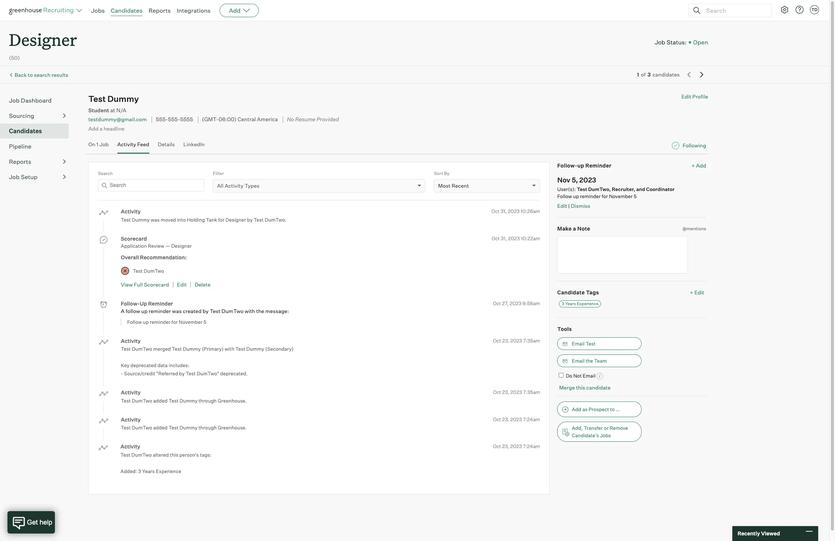 Task type: describe. For each thing, give the bounding box(es) containing it.
1 horizontal spatial reports link
[[149, 7, 171, 14]]

student
[[88, 107, 109, 114]]

1 23, from the top
[[502, 338, 509, 344]]

Do Not Email checkbox
[[559, 373, 564, 378]]

by
[[444, 171, 450, 176]]

oct 31, 2023 10:22am
[[492, 236, 540, 242]]

not
[[573, 373, 582, 379]]

profile
[[693, 93, 708, 100]]

to inside button
[[610, 407, 615, 413]]

experience inside 3 years experience link
[[577, 301, 599, 307]]

follow up reminder for november 5
[[127, 319, 206, 325]]

1 of 3 candidates
[[637, 71, 680, 78]]

following
[[683, 142, 706, 149]]

back
[[15, 72, 27, 78]]

follow- for up
[[121, 301, 140, 307]]

2 7:24am from the top
[[523, 444, 540, 450]]

add, transfer or remove candidate's jobs
[[572, 425, 628, 439]]

jobs link
[[91, 7, 105, 14]]

the inside button
[[586, 358, 593, 364]]

filter
[[213, 171, 224, 176]]

through for oct 23, 2023 7:35am
[[199, 398, 217, 404]]

person's
[[179, 452, 199, 458]]

1 horizontal spatial was
[[172, 308, 182, 315]]

job right on
[[100, 141, 109, 148]]

email the team
[[572, 358, 607, 364]]

dummy left (secondary)
[[246, 346, 264, 352]]

recent
[[452, 183, 469, 189]]

1 vertical spatial reports link
[[9, 157, 66, 166]]

0 horizontal spatial edit link
[[177, 282, 187, 288]]

recently
[[738, 531, 760, 537]]

testdummy@gmail.com
[[88, 116, 147, 123]]

10:22am
[[521, 236, 540, 242]]

november inside nov 5, 2023 user(s): test dumtwo, recruiter, and coordinator follow up reminder for november 5 edit | dismiss
[[609, 194, 633, 200]]

note
[[578, 226, 590, 232]]

2 horizontal spatial designer
[[226, 217, 246, 223]]

0 vertical spatial candidates link
[[111, 7, 143, 14]]

1 vertical spatial reminder
[[149, 308, 171, 315]]

1 horizontal spatial designer
[[171, 243, 192, 249]]

td button
[[810, 5, 819, 14]]

user(s):
[[557, 186, 576, 192]]

reminder inside nov 5, 2023 user(s): test dumtwo, recruiter, and coordinator follow up reminder for november 5 edit | dismiss
[[580, 194, 601, 200]]

Search text field
[[98, 179, 204, 192]]

add, transfer or remove candidate's jobs button
[[557, 422, 642, 442]]

for inside nov 5, 2023 user(s): test dumtwo, recruiter, and coordinator follow up reminder for november 5 edit | dismiss
[[602, 194, 608, 200]]

years inside 3 years experience link
[[565, 301, 576, 307]]

(50)
[[9, 55, 20, 61]]

0 vertical spatial designer
[[9, 28, 77, 50]]

email test button
[[557, 338, 642, 350]]

1 horizontal spatial by
[[203, 308, 209, 315]]

resume
[[295, 116, 316, 123]]

holding
[[187, 217, 205, 223]]

dumtwo.
[[265, 217, 287, 223]]

0 horizontal spatial november
[[179, 319, 202, 325]]

pipeline
[[9, 143, 31, 150]]

3 23, from the top
[[502, 417, 509, 423]]

(secondary)
[[265, 346, 294, 352]]

tags
[[586, 289, 599, 296]]

2 vertical spatial reminder
[[150, 319, 171, 325]]

search
[[98, 171, 113, 176]]

prospect
[[589, 407, 609, 413]]

1 vertical spatial years
[[142, 469, 155, 475]]

at
[[110, 107, 115, 114]]

0 vertical spatial with
[[245, 308, 255, 315]]

view full scorecard
[[121, 282, 169, 288]]

0 vertical spatial 3
[[648, 71, 651, 78]]

sourcing
[[9, 112, 34, 120]]

search
[[34, 72, 50, 78]]

job for job dashboard
[[9, 97, 20, 104]]

by inside key deprecated data includes: - source/credit "referred by test dumtwo" deprecated.
[[179, 371, 185, 377]]

0 vertical spatial this
[[576, 385, 585, 391]]

1 vertical spatial candidates link
[[9, 127, 66, 136]]

email the team button
[[557, 355, 642, 367]]

on 1 job link
[[88, 141, 109, 152]]

add as prospect to ...
[[572, 407, 620, 413]]

altered
[[153, 452, 169, 458]]

2 vertical spatial for
[[172, 319, 178, 325]]

results
[[52, 72, 68, 78]]

1 horizontal spatial 1
[[637, 71, 639, 78]]

test dumtwo added test dummy through greenhouse. for oct 23, 2023 7:35am
[[121, 398, 247, 404]]

added for oct 23, 2023 7:24am
[[153, 425, 168, 431]]

1 7:35am from the top
[[523, 338, 540, 344]]

central
[[238, 116, 256, 123]]

up inside nov 5, 2023 user(s): test dumtwo, recruiter, and coordinator follow up reminder for november 5 edit | dismiss
[[573, 194, 579, 200]]

email for email test
[[572, 341, 585, 347]]

greenhouse. for oct 23, 2023 7:24am
[[218, 425, 247, 431]]

greenhouse. for oct 23, 2023 7:35am
[[218, 398, 247, 404]]

1 vertical spatial experience
[[156, 469, 181, 475]]

provided
[[317, 116, 339, 123]]

candidate's
[[572, 433, 599, 439]]

|
[[568, 203, 570, 209]]

most recent option
[[438, 183, 469, 189]]

add button
[[220, 4, 259, 17]]

1 555- from the left
[[156, 116, 168, 123]]

a for add
[[100, 125, 102, 132]]

1 horizontal spatial candidates
[[111, 7, 143, 14]]

nov
[[557, 176, 570, 184]]

recruiter,
[[612, 186, 635, 192]]

review
[[148, 243, 164, 249]]

and
[[636, 186, 645, 192]]

0 vertical spatial scorecard
[[121, 236, 147, 242]]

activity feed link
[[117, 141, 149, 152]]

3 years experience link
[[559, 301, 601, 308]]

0 horizontal spatial to
[[28, 72, 33, 78]]

through for oct 23, 2023 7:24am
[[199, 425, 217, 431]]

0 horizontal spatial the
[[256, 308, 264, 315]]

up down the up
[[141, 308, 148, 315]]

job setup
[[9, 173, 37, 181]]

1 oct 23, 2023 7:35am from the top
[[493, 338, 540, 344]]

2023 inside nov 5, 2023 user(s): test dumtwo, recruiter, and coordinator follow up reminder for november 5 edit | dismiss
[[579, 176, 596, 184]]

tank
[[206, 217, 217, 223]]

9:58am
[[523, 301, 540, 307]]

1 vertical spatial 3
[[562, 301, 564, 307]]

headline
[[104, 125, 125, 132]]

reminder for follow-up reminder
[[586, 162, 612, 169]]

dummy up application
[[132, 217, 150, 223]]

make a note
[[557, 226, 590, 232]]

activity feed
[[117, 141, 149, 148]]

dismiss
[[571, 203, 590, 209]]

as
[[583, 407, 588, 413]]

test dummy was moved into holding tank for designer by test dumtwo.
[[121, 217, 287, 223]]

edit inside nov 5, 2023 user(s): test dumtwo, recruiter, and coordinator follow up reminder for november 5 edit | dismiss
[[557, 203, 567, 209]]

sourcing link
[[9, 111, 66, 120]]

source/credit
[[124, 371, 155, 377]]

message:
[[265, 308, 289, 315]]

27,
[[502, 301, 509, 307]]

do
[[566, 373, 572, 379]]

test dumtwo added test dummy through greenhouse. for oct 23, 2023 7:24am
[[121, 425, 247, 431]]

test dummy student at n/a
[[88, 94, 139, 114]]

n/a
[[116, 107, 126, 114]]

test dumtwo merged test dummy (primary) with test dummy (secondary)
[[121, 346, 294, 352]]

add for add as prospect to ...
[[572, 407, 581, 413]]

merge this candidate link
[[559, 385, 611, 391]]



Task type: vqa. For each thing, say whether or not it's contained in the screenshot.
Test DumTwo
yes



Task type: locate. For each thing, give the bounding box(es) containing it.
23,
[[502, 338, 509, 344], [502, 390, 509, 396], [502, 417, 509, 423], [502, 444, 509, 450]]

0 vertical spatial email
[[572, 341, 585, 347]]

2 horizontal spatial by
[[247, 217, 253, 223]]

2 added from the top
[[153, 425, 168, 431]]

on 1 job
[[88, 141, 109, 148]]

1 test dumtwo added test dummy through greenhouse. from the top
[[121, 398, 247, 404]]

0 horizontal spatial reports link
[[9, 157, 66, 166]]

0 vertical spatial oct 23, 2023 7:24am
[[493, 417, 540, 423]]

email
[[572, 341, 585, 347], [572, 358, 585, 364], [583, 373, 596, 379]]

reports link left integrations link
[[149, 7, 171, 14]]

0 vertical spatial experience
[[577, 301, 599, 307]]

1 horizontal spatial 3
[[562, 301, 564, 307]]

job left status:
[[655, 38, 665, 46]]

edit profile link
[[682, 93, 708, 100]]

reminder up follow up reminder for november 5
[[149, 308, 171, 315]]

2 greenhouse. from the top
[[218, 425, 247, 431]]

1 vertical spatial test dumtwo added test dummy through greenhouse.
[[121, 425, 247, 431]]

4 23, from the top
[[502, 444, 509, 450]]

5 down and
[[634, 194, 637, 200]]

0 horizontal spatial follow-
[[121, 301, 140, 307]]

1 horizontal spatial to
[[610, 407, 615, 413]]

0 vertical spatial for
[[602, 194, 608, 200]]

follow- up nov
[[557, 162, 577, 169]]

1 vertical spatial reminder
[[148, 301, 173, 307]]

oct 27, 2023 9:58am
[[493, 301, 540, 307]]

scorecard up application
[[121, 236, 147, 242]]

0 vertical spatial greenhouse.
[[218, 398, 247, 404]]

2 555- from the left
[[168, 116, 180, 123]]

dumtwo,
[[588, 186, 611, 192]]

deprecated
[[131, 363, 157, 369]]

candidates down sourcing
[[9, 127, 42, 135]]

(gmt-06:00) central america
[[202, 116, 278, 123]]

1 horizontal spatial a
[[573, 226, 576, 232]]

make
[[557, 226, 572, 232]]

555- up details
[[168, 116, 180, 123]]

dummy up person's
[[180, 425, 198, 431]]

0 horizontal spatial with
[[225, 346, 234, 352]]

for right tank
[[218, 217, 224, 223]]

candidates right jobs link
[[111, 7, 143, 14]]

back to search results link
[[15, 72, 68, 78]]

through up tags:
[[199, 425, 217, 431]]

november
[[609, 194, 633, 200], [179, 319, 202, 325]]

0 vertical spatial was
[[151, 217, 160, 223]]

by
[[247, 217, 253, 223], [203, 308, 209, 315], [179, 371, 185, 377]]

a for make
[[573, 226, 576, 232]]

reports link up job setup link
[[9, 157, 66, 166]]

1 horizontal spatial 5
[[634, 194, 637, 200]]

job up sourcing
[[9, 97, 20, 104]]

job for job status:
[[655, 38, 665, 46]]

1 vertical spatial scorecard
[[144, 282, 169, 288]]

the left team
[[586, 358, 593, 364]]

1 vertical spatial this
[[170, 452, 178, 458]]

2 test dumtwo added test dummy through greenhouse. from the top
[[121, 425, 247, 431]]

td
[[812, 7, 818, 12]]

added down "referred at the bottom left of page
[[153, 398, 168, 404]]

None text field
[[557, 236, 688, 274]]

+ for + add
[[692, 162, 695, 169]]

greenhouse recruiting image
[[9, 6, 76, 15]]

test inside nov 5, 2023 user(s): test dumtwo, recruiter, and coordinator follow up reminder for november 5 edit | dismiss
[[577, 186, 587, 192]]

0 vertical spatial 5
[[634, 194, 637, 200]]

Search text field
[[705, 5, 765, 16]]

types
[[245, 183, 259, 189]]

1 horizontal spatial years
[[565, 301, 576, 307]]

555- left 5555
[[156, 116, 168, 123]]

scorecard down test dumtwo on the left of page
[[144, 282, 169, 288]]

1 vertical spatial oct 23, 2023 7:24am
[[493, 444, 540, 450]]

0 horizontal spatial jobs
[[91, 7, 105, 14]]

1 vertical spatial edit link
[[177, 282, 187, 288]]

key deprecated data includes: - source/credit "referred by test dumtwo" deprecated.
[[121, 363, 248, 377]]

no
[[287, 116, 294, 123]]

email up not at the right
[[572, 358, 585, 364]]

pipeline link
[[9, 142, 66, 151]]

0 vertical spatial a
[[100, 125, 102, 132]]

reminder right the up
[[148, 301, 173, 307]]

1 vertical spatial follow
[[127, 319, 142, 325]]

+ for + edit
[[690, 289, 694, 296]]

greenhouse.
[[218, 398, 247, 404], [218, 425, 247, 431]]

follow down user(s):
[[557, 194, 572, 200]]

setup
[[21, 173, 37, 181]]

add as prospect to ... button
[[557, 402, 642, 418]]

1 horizontal spatial this
[[576, 385, 585, 391]]

recently viewed
[[738, 531, 780, 537]]

555-555-5555
[[156, 116, 193, 123]]

email right not at the right
[[583, 373, 596, 379]]

of
[[641, 71, 646, 78]]

1 vertical spatial the
[[586, 358, 593, 364]]

email up email the team
[[572, 341, 585, 347]]

+ edit
[[690, 289, 705, 296]]

0 horizontal spatial by
[[179, 371, 185, 377]]

31, left the 10:22am
[[501, 236, 507, 242]]

31, left 10:26am
[[501, 208, 507, 214]]

1 horizontal spatial experience
[[577, 301, 599, 307]]

dummy down key deprecated data includes: - source/credit "referred by test dumtwo" deprecated. in the left bottom of the page
[[180, 398, 198, 404]]

0 vertical spatial by
[[247, 217, 253, 223]]

tags:
[[200, 452, 211, 458]]

open
[[693, 38, 708, 46]]

transfer
[[584, 425, 603, 431]]

reports down pipeline
[[9, 158, 31, 166]]

designer right tank
[[226, 217, 246, 223]]

this right the altered
[[170, 452, 178, 458]]

0 vertical spatial reports
[[149, 7, 171, 14]]

application
[[121, 243, 147, 249]]

0 vertical spatial test dumtwo added test dummy through greenhouse.
[[121, 398, 247, 404]]

remove
[[610, 425, 628, 431]]

full
[[134, 282, 143, 288]]

up up 5,
[[577, 162, 584, 169]]

0 horizontal spatial follow
[[127, 319, 142, 325]]

1 left of
[[637, 71, 639, 78]]

linkedin link
[[183, 141, 205, 152]]

1 horizontal spatial edit link
[[557, 203, 567, 209]]

reminder for follow-up reminder
[[148, 301, 173, 307]]

1 vertical spatial greenhouse.
[[218, 425, 247, 431]]

designer right —
[[171, 243, 192, 249]]

by left dumtwo.
[[247, 217, 253, 223]]

...
[[616, 407, 620, 413]]

with right (primary) on the left bottom of page
[[225, 346, 234, 352]]

email inside button
[[572, 358, 585, 364]]

experience
[[577, 301, 599, 307], [156, 469, 181, 475]]

1 31, from the top
[[501, 208, 507, 214]]

2 vertical spatial designer
[[171, 243, 192, 249]]

by right created
[[203, 308, 209, 315]]

2 vertical spatial 3
[[138, 469, 141, 475]]

1 oct 23, 2023 7:24am from the top
[[493, 417, 540, 423]]

+ add
[[692, 162, 706, 169]]

years down candidate at right bottom
[[565, 301, 576, 307]]

added: 3 years experience
[[120, 469, 181, 475]]

2 oct 23, 2023 7:35am from the top
[[493, 390, 540, 396]]

the left message:
[[256, 308, 264, 315]]

added
[[153, 398, 168, 404], [153, 425, 168, 431]]

through down the dumtwo"
[[199, 398, 217, 404]]

reminder down follow-up reminder
[[150, 319, 171, 325]]

add inside popup button
[[229, 7, 241, 14]]

0 horizontal spatial designer
[[9, 28, 77, 50]]

definitely not image
[[121, 267, 130, 276]]

experience down test dumtwo altered this person's tags: at bottom
[[156, 469, 181, 475]]

0 vertical spatial through
[[199, 398, 217, 404]]

(gmt-
[[202, 116, 219, 123]]

2 7:35am from the top
[[523, 390, 540, 396]]

designer down greenhouse recruiting image
[[9, 28, 77, 50]]

—
[[165, 243, 170, 249]]

1 vertical spatial for
[[218, 217, 224, 223]]

1 horizontal spatial with
[[245, 308, 255, 315]]

test dumtwo added test dummy through greenhouse. down key deprecated data includes: - source/credit "referred by test dumtwo" deprecated. in the left bottom of the page
[[121, 398, 247, 404]]

email for email the team
[[572, 358, 585, 364]]

test inside "button"
[[586, 341, 596, 347]]

1 horizontal spatial follow-
[[557, 162, 577, 169]]

for down "a follow up reminder was created by test dumtwo with the message:"
[[172, 319, 178, 325]]

tools
[[557, 326, 572, 332]]

2 vertical spatial by
[[179, 371, 185, 377]]

follow-up reminder
[[557, 162, 612, 169]]

1 vertical spatial added
[[153, 425, 168, 431]]

oct 23, 2023 7:24am
[[493, 417, 540, 423], [493, 444, 540, 450]]

0 vertical spatial added
[[153, 398, 168, 404]]

0 horizontal spatial years
[[142, 469, 155, 475]]

1 vertical spatial 31,
[[501, 236, 507, 242]]

to right back
[[28, 72, 33, 78]]

was left moved
[[151, 217, 160, 223]]

email inside "button"
[[572, 341, 585, 347]]

0 horizontal spatial candidates
[[9, 127, 42, 135]]

candidates link up pipeline link
[[9, 127, 66, 136]]

merge
[[559, 385, 575, 391]]

2 horizontal spatial for
[[602, 194, 608, 200]]

31, for scorecard
[[501, 236, 507, 242]]

5 down "a follow up reminder was created by test dumtwo with the message:"
[[204, 319, 206, 325]]

edit link left |
[[557, 203, 567, 209]]

2 31, from the top
[[501, 236, 507, 242]]

1 right on
[[96, 141, 98, 148]]

by down includes:
[[179, 371, 185, 377]]

1 vertical spatial to
[[610, 407, 615, 413]]

to
[[28, 72, 33, 78], [610, 407, 615, 413]]

overall recommendation:
[[121, 254, 187, 261]]

edit link
[[557, 203, 567, 209], [177, 282, 187, 288]]

experience down tags
[[577, 301, 599, 307]]

reminder up dumtwo,
[[586, 162, 612, 169]]

edit profile
[[682, 93, 708, 100]]

0 vertical spatial 31,
[[501, 208, 507, 214]]

follow-
[[557, 162, 577, 169], [121, 301, 140, 307]]

candidates link right jobs link
[[111, 7, 143, 14]]

data
[[158, 363, 168, 369]]

with left message:
[[245, 308, 255, 315]]

email test
[[572, 341, 596, 347]]

@mentions
[[683, 226, 706, 232]]

1 horizontal spatial for
[[218, 217, 224, 223]]

1 horizontal spatial the
[[586, 358, 593, 364]]

0 horizontal spatial 3
[[138, 469, 141, 475]]

follow inside nov 5, 2023 user(s): test dumtwo, recruiter, and coordinator follow up reminder for november 5 edit | dismiss
[[557, 194, 572, 200]]

5555
[[180, 116, 193, 123]]

november down recruiter,
[[609, 194, 633, 200]]

following link
[[683, 142, 706, 149]]

5,
[[572, 176, 578, 184]]

0 vertical spatial reports link
[[149, 7, 171, 14]]

0 vertical spatial follow
[[557, 194, 572, 200]]

5 inside nov 5, 2023 user(s): test dumtwo, recruiter, and coordinator follow up reminder for november 5 edit | dismiss
[[634, 194, 637, 200]]

reminder down dumtwo,
[[580, 194, 601, 200]]

0 horizontal spatial experience
[[156, 469, 181, 475]]

follow down follow
[[127, 319, 142, 325]]

america
[[257, 116, 278, 123]]

for down dumtwo,
[[602, 194, 608, 200]]

0 horizontal spatial a
[[100, 125, 102, 132]]

1 horizontal spatial jobs
[[600, 433, 611, 439]]

for
[[602, 194, 608, 200], [218, 217, 224, 223], [172, 319, 178, 325]]

was up follow up reminder for november 5
[[172, 308, 182, 315]]

1 horizontal spatial candidates link
[[111, 7, 143, 14]]

linkedin
[[183, 141, 205, 148]]

added up the altered
[[153, 425, 168, 431]]

1 7:24am from the top
[[523, 417, 540, 423]]

td button
[[809, 4, 821, 16]]

dummy inside test dummy student at n/a
[[107, 94, 139, 104]]

2 through from the top
[[199, 425, 217, 431]]

1 added from the top
[[153, 398, 168, 404]]

to left ...
[[610, 407, 615, 413]]

2 vertical spatial email
[[583, 373, 596, 379]]

a left note
[[573, 226, 576, 232]]

years right added:
[[142, 469, 155, 475]]

test inside test dummy student at n/a
[[88, 94, 106, 104]]

add inside button
[[572, 407, 581, 413]]

dismiss link
[[571, 203, 590, 209]]

edit link left delete
[[177, 282, 187, 288]]

dummy up the n/a
[[107, 94, 139, 104]]

3 right of
[[648, 71, 651, 78]]

1 horizontal spatial reports
[[149, 7, 171, 14]]

dumtwo"
[[197, 371, 219, 377]]

job for job setup
[[9, 173, 20, 181]]

up up dismiss
[[573, 194, 579, 200]]

1 horizontal spatial november
[[609, 194, 633, 200]]

1 greenhouse. from the top
[[218, 398, 247, 404]]

candidates inside candidates link
[[9, 127, 42, 135]]

add for add a headline
[[88, 125, 98, 132]]

job left setup
[[9, 173, 20, 181]]

job status:
[[655, 38, 687, 46]]

0 vertical spatial oct 23, 2023 7:35am
[[493, 338, 540, 344]]

this down do not email on the right of the page
[[576, 385, 585, 391]]

november down created
[[179, 319, 202, 325]]

1 vertical spatial email
[[572, 358, 585, 364]]

follow- for up
[[557, 162, 577, 169]]

follow- up follow
[[121, 301, 140, 307]]

up down follow-up reminder
[[143, 319, 149, 325]]

add a headline
[[88, 125, 125, 132]]

includes:
[[169, 363, 189, 369]]

or
[[604, 425, 609, 431]]

0 vertical spatial follow-
[[557, 162, 577, 169]]

1 vertical spatial 5
[[204, 319, 206, 325]]

test dumtwo added test dummy through greenhouse.
[[121, 398, 247, 404], [121, 425, 247, 431]]

1 through from the top
[[199, 398, 217, 404]]

merge this candidate
[[559, 385, 611, 391]]

test dumtwo added test dummy through greenhouse. up person's
[[121, 425, 247, 431]]

reports left integrations link
[[149, 7, 171, 14]]

jobs inside add, transfer or remove candidate's jobs
[[600, 433, 611, 439]]

0 horizontal spatial for
[[172, 319, 178, 325]]

coordinator
[[646, 186, 675, 192]]

0 vertical spatial years
[[565, 301, 576, 307]]

1 horizontal spatial follow
[[557, 194, 572, 200]]

0 horizontal spatial candidates link
[[9, 127, 66, 136]]

reminder
[[586, 162, 612, 169], [148, 301, 173, 307]]

dummy up includes:
[[183, 346, 201, 352]]

1 vertical spatial 7:35am
[[523, 390, 540, 396]]

delete
[[195, 282, 211, 288]]

oct 23, 2023 7:35am
[[493, 338, 540, 344], [493, 390, 540, 396]]

merged
[[153, 346, 171, 352]]

1 vertical spatial 1
[[96, 141, 98, 148]]

configure image
[[780, 5, 789, 14]]

add for add
[[229, 7, 241, 14]]

application review — designer
[[121, 243, 192, 249]]

candidate
[[586, 385, 611, 391]]

0 vertical spatial candidates
[[111, 7, 143, 14]]

moved
[[161, 217, 176, 223]]

31, for activity
[[501, 208, 507, 214]]

1 vertical spatial follow-
[[121, 301, 140, 307]]

candidates
[[653, 71, 680, 78]]

integrations link
[[177, 7, 211, 14]]

2 23, from the top
[[502, 390, 509, 396]]

1 horizontal spatial reminder
[[586, 162, 612, 169]]

viewed
[[761, 531, 780, 537]]

1 vertical spatial 7:24am
[[523, 444, 540, 450]]

a left headline
[[100, 125, 102, 132]]

added for oct 23, 2023 7:35am
[[153, 398, 168, 404]]

0 horizontal spatial reports
[[9, 158, 31, 166]]

scorecard
[[121, 236, 147, 242], [144, 282, 169, 288]]

test inside key deprecated data includes: - source/credit "referred by test dumtwo" deprecated.
[[186, 371, 196, 377]]

0 vertical spatial edit link
[[557, 203, 567, 209]]

5
[[634, 194, 637, 200], [204, 319, 206, 325]]

3 down candidate at right bottom
[[562, 301, 564, 307]]

2 oct 23, 2023 7:24am from the top
[[493, 444, 540, 450]]

0 horizontal spatial was
[[151, 217, 160, 223]]

1 vertical spatial jobs
[[600, 433, 611, 439]]

3 right added:
[[138, 469, 141, 475]]

all activity types
[[217, 183, 259, 189]]

0 vertical spatial the
[[256, 308, 264, 315]]

1 vertical spatial with
[[225, 346, 234, 352]]



